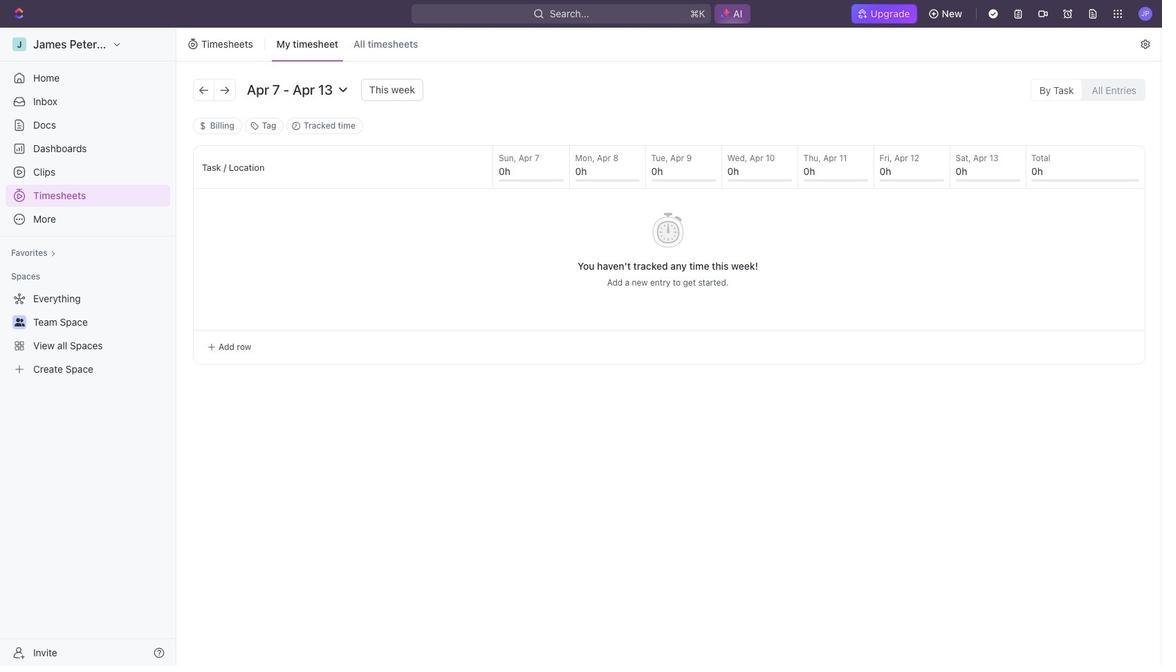 Task type: describe. For each thing, give the bounding box(es) containing it.
tree inside 'sidebar' navigation
[[6, 288, 170, 381]]

sidebar navigation
[[0, 28, 179, 666]]



Task type: locate. For each thing, give the bounding box(es) containing it.
tree
[[6, 288, 170, 381]]

james peterson's workspace, , element
[[12, 37, 26, 51]]

user group image
[[14, 318, 25, 327]]



Task type: vqa. For each thing, say whether or not it's contained in the screenshot.
tree inside Sidebar navigation
yes



